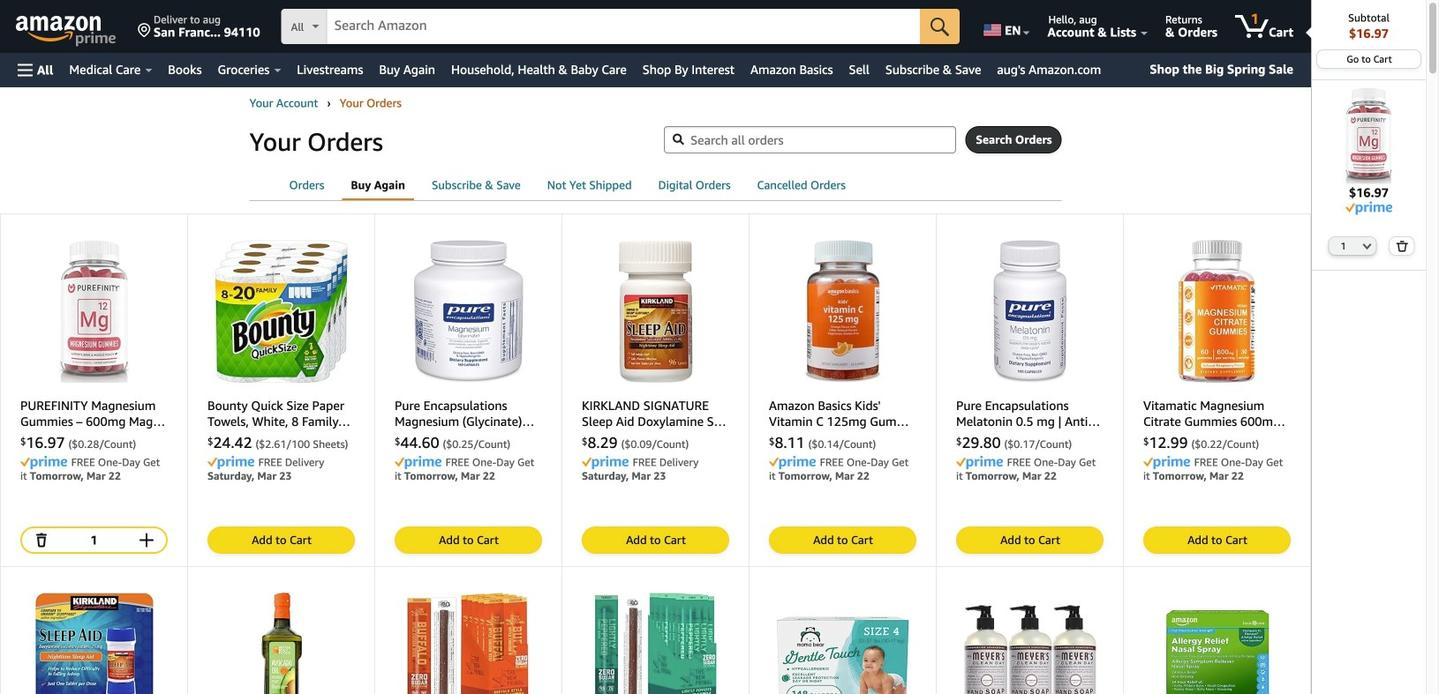 Task type: vqa. For each thing, say whether or not it's contained in the screenshot.
the Lapis
no



Task type: locate. For each thing, give the bounding box(es) containing it.
None search field
[[281, 9, 960, 46]]

2 free shipping for prime members image from the left
[[208, 456, 254, 470]]

Add to Cart submit
[[208, 528, 354, 554], [396, 528, 541, 554], [583, 528, 728, 554], [770, 528, 916, 554], [957, 528, 1103, 554]]

free shipping for prime members image
[[20, 456, 67, 470], [208, 456, 254, 470], [395, 456, 442, 470], [582, 456, 629, 470], [769, 456, 816, 470], [956, 456, 1003, 470], [1144, 456, 1190, 470]]

free shipping for prime members image for 4th "add to cart" submit from the right
[[395, 456, 442, 470]]

free shipping for prime members image for 1st "add to cart" submit from the right
[[956, 456, 1003, 470]]

purefinity magnesium gummies &ndash; 600mg magnesium citrate gummy for stress relief, cramp defense &amp; recovery. high absorption &amp; bioavailable &ndash; vegan, non-gmo &amp; allergen free &ndash; 60 gummies (1 month supply) image
[[1321, 87, 1418, 184]]

remove from cart image
[[33, 532, 50, 550]]

dropdown image
[[1363, 243, 1372, 250]]

6 free shipping for prime members image from the left
[[956, 456, 1003, 470]]

4 free shipping for prime members image from the left
[[582, 456, 629, 470]]

delete image
[[1396, 241, 1409, 252]]

tab list
[[249, 172, 1062, 200]]

amazon image
[[16, 16, 102, 42]]

None submit
[[920, 9, 960, 44], [966, 127, 1061, 153], [1390, 237, 1414, 255], [920, 9, 960, 44], [966, 127, 1061, 153], [1390, 237, 1414, 255]]

7 free shipping for prime members image from the left
[[1144, 456, 1190, 470]]

Search all orders search field
[[664, 126, 956, 154]]

5 free shipping for prime members image from the left
[[769, 456, 816, 470]]

list
[[249, 94, 1062, 112]]

none search field inside navigation navigation
[[281, 9, 960, 46]]

free shipping for prime members image for 3rd "add to cart" submit from right
[[582, 456, 629, 470]]

3 free shipping for prime members image from the left
[[395, 456, 442, 470]]



Task type: describe. For each thing, give the bounding box(es) containing it.
add to cart image
[[138, 532, 155, 550]]

navigation navigation
[[0, 0, 1427, 695]]

4 add to cart submit from the left
[[770, 528, 916, 554]]

free shipping for prime members image for 2nd "add to cart" submit from right
[[769, 456, 816, 470]]

search image
[[673, 134, 684, 145]]

5 add to cart submit from the left
[[957, 528, 1103, 554]]

free shipping for prime members image for first "add to cart" submit from left
[[208, 456, 254, 470]]

1 add to cart submit from the left
[[208, 528, 354, 554]]

3 add to cart submit from the left
[[583, 528, 728, 554]]

1 free shipping for prime members image from the left
[[20, 456, 67, 470]]

2 add to cart submit from the left
[[396, 528, 541, 554]]

Search Amazon text field
[[327, 10, 920, 43]]



